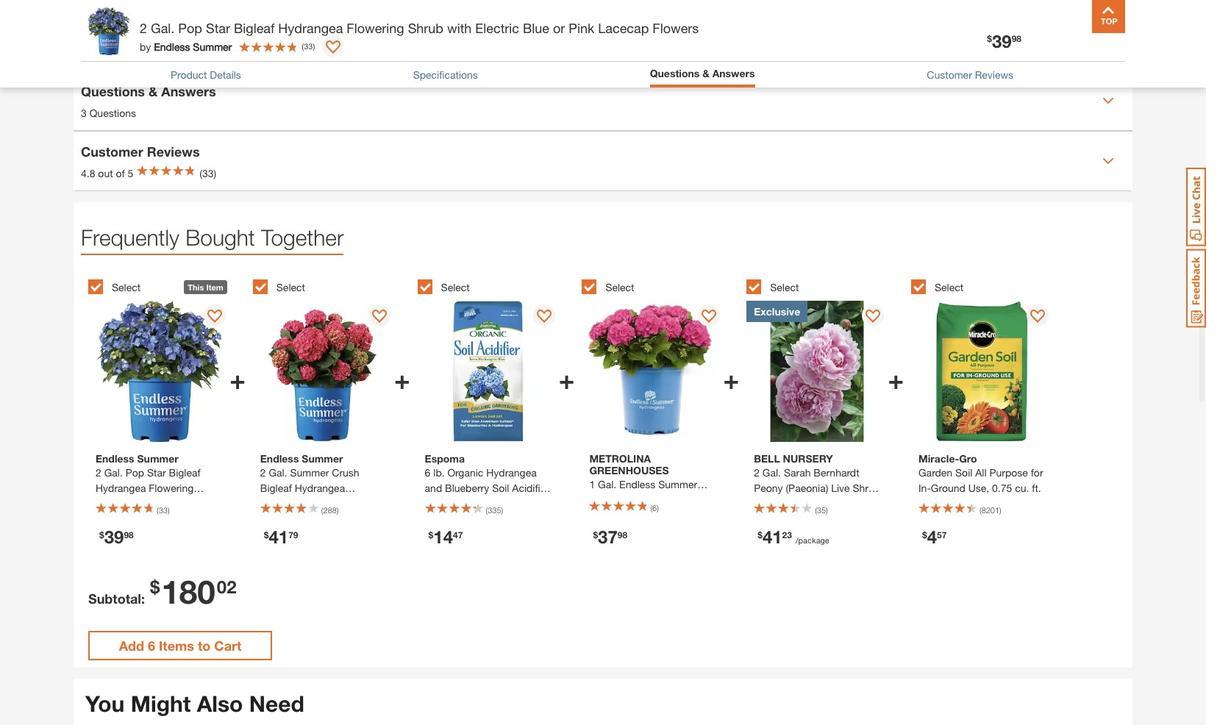 Task type: vqa. For each thing, say whether or not it's contained in the screenshot.
Swinging
no



Task type: locate. For each thing, give the bounding box(es) containing it.
select for 4
[[935, 282, 963, 294]]

hydrangea inside "metrolina greenhouses 1 gal. endless summer hydrangea summer crush pink perennial plant (1- pack)"
[[589, 494, 640, 506]]

( inside 5 / 6 group
[[815, 506, 817, 515]]

2 gal. sarah bernhardt peony (paeonia) live shrub with pastel pink double blooms image
[[747, 301, 888, 442]]

by
[[140, 40, 151, 53]]

1 vertical spatial crush
[[684, 494, 712, 506]]

with left electric
[[447, 20, 472, 36]]

0 horizontal spatial reviews
[[147, 143, 200, 160]]

6 left lb.
[[425, 467, 430, 479]]

flowers
[[653, 20, 699, 36], [332, 513, 368, 526]]

subtotal: $ 180 02
[[88, 572, 236, 611]]

4 / 6 group
[[582, 272, 739, 568]]

hydrangea up perennial
[[589, 494, 640, 506]]

2 inside endless summer 2 gal. summer crush bigleaf hydrangea flowering shrub with raspberry red flowers
[[260, 467, 266, 479]]

&
[[702, 67, 710, 79], [149, 83, 158, 99]]

) inside 4 / 6 group
[[657, 504, 659, 513]]

1 vertical spatial $ 39 98
[[99, 526, 134, 547]]

endless up raspberry
[[260, 453, 299, 465]]

98
[[1012, 33, 1021, 44], [124, 529, 134, 540], [618, 529, 627, 540]]

6 inside button
[[148, 637, 155, 653]]

1 horizontal spatial answers
[[712, 67, 755, 79]]

3 + from the left
[[559, 364, 575, 395]]

(
[[302, 41, 304, 51], [650, 504, 652, 513], [321, 506, 323, 515], [486, 506, 488, 515], [815, 506, 817, 515], [980, 506, 981, 515]]

4 select from the left
[[605, 282, 634, 294]]

1 vertical spatial customer reviews
[[81, 143, 200, 160]]

0 vertical spatial 39
[[992, 31, 1012, 51]]

select
[[112, 282, 141, 294], [276, 282, 305, 294], [441, 282, 470, 294], [605, 282, 634, 294], [770, 282, 799, 294], [935, 282, 963, 294]]

nursery
[[783, 453, 833, 465]]

with down peony
[[754, 498, 773, 510]]

display image inside '1 / 6' "group"
[[208, 310, 222, 325]]

1 41 from the left
[[269, 526, 288, 547]]

2 caret image from the top
[[1102, 155, 1114, 167]]

2 inside bell nursery 2 gal. sarah bernhardt peony (paeonia) live shrub with pastel pink double blooms
[[754, 467, 760, 479]]

miracle-gro garden soil all purpose for in-ground use, 0.75 cu. ft.
[[918, 453, 1043, 495]]

customer reviews
[[927, 68, 1013, 81], [81, 143, 200, 160]]

) inside 5 / 6 group
[[826, 506, 828, 515]]

1 horizontal spatial 98
[[618, 529, 627, 540]]

greenhouses
[[589, 464, 669, 477]]

$ inside $ 4 57
[[922, 529, 927, 540]]

1 vertical spatial and
[[476, 498, 494, 510]]

endless
[[154, 40, 190, 53], [260, 453, 299, 465], [619, 478, 655, 491]]

add 6 items to cart
[[119, 637, 241, 653]]

flowers inside endless summer 2 gal. summer crush bigleaf hydrangea flowering shrub with raspberry red flowers
[[332, 513, 368, 526]]

+ inside 2 / 6 group
[[394, 364, 410, 395]]

1 horizontal spatial customer reviews
[[927, 68, 1013, 81]]

0 vertical spatial &
[[702, 67, 710, 79]]

0 vertical spatial flowers
[[653, 20, 699, 36]]

0 vertical spatial reviews
[[975, 68, 1013, 81]]

caret image for questions & answers
[[1102, 95, 1114, 107]]

crush
[[332, 467, 359, 479], [684, 494, 712, 506]]

answers for questions & answers
[[712, 67, 755, 79]]

1 horizontal spatial 6
[[425, 467, 430, 479]]

hydrangea inside espoma 6 lb. organic hydrangea and blueberry soil acidifier with sulfur and gypsum
[[486, 467, 537, 479]]

crush up ( 288 ) on the left of the page
[[332, 467, 359, 479]]

1 horizontal spatial crush
[[684, 494, 712, 506]]

)
[[313, 41, 315, 51], [657, 504, 659, 513], [337, 506, 339, 515], [501, 506, 503, 515], [826, 506, 828, 515], [999, 506, 1001, 515]]

39
[[992, 31, 1012, 51], [104, 526, 124, 547]]

1 horizontal spatial 2
[[260, 467, 266, 479]]

1 + from the left
[[230, 364, 245, 395]]

2 horizontal spatial endless
[[619, 478, 655, 491]]

items
[[159, 637, 194, 653]]

6 left "plant"
[[652, 504, 657, 513]]

0 horizontal spatial answers
[[161, 83, 216, 99]]

live chat image
[[1186, 168, 1206, 246]]

endless summer 2 gal. summer crush bigleaf hydrangea flowering shrub with raspberry red flowers
[[260, 453, 368, 526]]

display image for 41
[[372, 310, 387, 325]]

$ 39 98 inside '1 / 6' "group"
[[99, 526, 134, 547]]

0 horizontal spatial 41
[[269, 526, 288, 547]]

pink right "or"
[[569, 20, 594, 36]]

2 horizontal spatial shrub
[[853, 482, 880, 495]]

gro
[[959, 453, 977, 465]]

+ inside 4 / 6 group
[[723, 364, 739, 395]]

( inside 2 / 6 group
[[321, 506, 323, 515]]

select inside 3 / 6 group
[[441, 282, 470, 294]]

specifications
[[413, 68, 478, 81]]

blueberry
[[445, 482, 489, 495]]

of
[[116, 167, 125, 179]]

2 vertical spatial shrub
[[308, 498, 335, 510]]

0 vertical spatial 6
[[425, 467, 430, 479]]

6 select from the left
[[935, 282, 963, 294]]

) inside 2 / 6 group
[[337, 506, 339, 515]]

2 down bell
[[754, 467, 760, 479]]

2 for 41
[[260, 467, 266, 479]]

gal. down bell
[[762, 467, 781, 479]]

answers for questions & answers 3 questions
[[161, 83, 216, 99]]

shrub
[[408, 20, 443, 36], [853, 482, 880, 495], [308, 498, 335, 510]]

1 gal. endless summer hydrangea summer crush pink perennial plant (1-pack) image
[[582, 301, 723, 442]]

lb.
[[433, 467, 445, 479]]

0 vertical spatial questions
[[650, 67, 700, 79]]

gal. right 1 at bottom
[[598, 478, 616, 491]]

6 / 6 group
[[911, 272, 1068, 568]]

flowers right red
[[332, 513, 368, 526]]

1 vertical spatial &
[[149, 83, 158, 99]]

1 horizontal spatial shrub
[[408, 20, 443, 36]]

customer reviews button
[[927, 67, 1013, 82], [927, 67, 1013, 82]]

1 vertical spatial endless
[[260, 453, 299, 465]]

endless down the greenhouses
[[619, 478, 655, 491]]

( inside 3 / 6 group
[[486, 506, 488, 515]]

gal. inside "metrolina greenhouses 1 gal. endless summer hydrangea summer crush pink perennial plant (1- pack)"
[[598, 478, 616, 491]]

+ inside '1 / 6' "group"
[[230, 364, 245, 395]]

with left sulfur
[[425, 498, 444, 510]]

shrub for 41
[[308, 498, 335, 510]]

caret image
[[1102, 95, 1114, 107], [1102, 155, 1114, 167]]

display image for 14
[[537, 310, 551, 325]]

bigleaf up how can we improve our product information? provide feedback. "link"
[[234, 20, 275, 36]]

1 vertical spatial soil
[[492, 482, 509, 495]]

gal. up improve at left
[[151, 20, 175, 36]]

1 horizontal spatial $ 39 98
[[987, 31, 1021, 51]]

all
[[975, 467, 987, 479]]

0 vertical spatial $ 39 98
[[987, 31, 1021, 51]]

shrub inside bell nursery 2 gal. sarah bernhardt peony (paeonia) live shrub with pastel pink double blooms
[[853, 482, 880, 495]]

product
[[206, 42, 242, 54]]

soil down gro at the bottom
[[955, 467, 972, 479]]

select for 37
[[605, 282, 634, 294]]

hydrangea
[[278, 20, 343, 36], [486, 467, 537, 479], [295, 482, 345, 495], [589, 494, 640, 506]]

1
[[589, 478, 595, 491]]

2 vertical spatial 6
[[148, 637, 155, 653]]

2
[[140, 20, 147, 36], [260, 467, 266, 479], [754, 467, 760, 479]]

questions for questions & answers
[[650, 67, 700, 79]]

subtotal:
[[88, 590, 145, 606]]

& for questions & answers 3 questions
[[149, 83, 158, 99]]

0 vertical spatial customer
[[927, 68, 972, 81]]

gypsum
[[497, 498, 535, 510]]

flowers right lacecap
[[653, 20, 699, 36]]

4 display image from the left
[[1030, 310, 1045, 325]]

flowering up raspberry
[[260, 498, 305, 510]]

79
[[288, 529, 298, 540]]

pink up pack)
[[589, 509, 609, 522]]

3 display image from the left
[[537, 310, 551, 325]]

( for 14
[[486, 506, 488, 515]]

questions & answers 3 questions
[[81, 83, 216, 119]]

+ for 37
[[723, 364, 739, 395]]

bigleaf up raspberry
[[260, 482, 292, 495]]

pink down (paeonia)
[[807, 498, 827, 510]]

6 inside group
[[652, 504, 657, 513]]

details
[[210, 68, 241, 81]]

( inside 4 / 6 group
[[650, 504, 652, 513]]

1 caret image from the top
[[1102, 95, 1114, 107]]

with inside bell nursery 2 gal. sarah bernhardt peony (paeonia) live shrub with pastel pink double blooms
[[754, 498, 773, 510]]

flowering up feedback.
[[347, 20, 404, 36]]

answers inside questions & answers 3 questions
[[161, 83, 216, 99]]

0 horizontal spatial $ 39 98
[[99, 526, 134, 547]]

1 horizontal spatial customer
[[927, 68, 972, 81]]

2 horizontal spatial 2
[[754, 467, 760, 479]]

2 horizontal spatial 6
[[652, 504, 657, 513]]

gal. up raspberry
[[269, 467, 287, 479]]

shrub up specifications
[[408, 20, 443, 36]]

with inside endless summer 2 gal. summer crush bigleaf hydrangea flowering shrub with raspberry red flowers
[[338, 498, 357, 510]]

41 down raspberry
[[269, 526, 288, 547]]

41 inside 5 / 6 group
[[762, 526, 782, 547]]

0 horizontal spatial flowers
[[332, 513, 368, 526]]

8201
[[981, 506, 999, 515]]

0 horizontal spatial 98
[[124, 529, 134, 540]]

reviews
[[975, 68, 1013, 81], [147, 143, 200, 160]]

1 horizontal spatial 41
[[762, 526, 782, 547]]

6 inside espoma 6 lb. organic hydrangea and blueberry soil acidifier with sulfur and gypsum
[[425, 467, 430, 479]]

bigleaf
[[234, 20, 275, 36], [260, 482, 292, 495]]

0 vertical spatial and
[[425, 482, 442, 495]]

3 select from the left
[[441, 282, 470, 294]]

1 / 6 group
[[88, 272, 245, 568]]

1 horizontal spatial 39
[[992, 31, 1012, 51]]

) inside 6 / 6 "group"
[[999, 506, 1001, 515]]

) inside 3 / 6 group
[[501, 506, 503, 515]]

feedback.
[[343, 42, 388, 54]]

gal. inside endless summer 2 gal. summer crush bigleaf hydrangea flowering shrub with raspberry red flowers
[[269, 467, 287, 479]]

5 + from the left
[[888, 364, 904, 395]]

in-
[[918, 482, 931, 495]]

bought
[[185, 225, 255, 250]]

with
[[447, 20, 472, 36], [338, 498, 357, 510], [425, 498, 444, 510], [754, 498, 773, 510]]

0 horizontal spatial 2
[[140, 20, 147, 36]]

33
[[304, 41, 313, 51]]

4
[[927, 526, 937, 547]]

select inside 2 / 6 group
[[276, 282, 305, 294]]

1 horizontal spatial reviews
[[975, 68, 1013, 81]]

2 gal. summer crush bigleaf hydrangea flowering shrub with raspberry red flowers image
[[253, 301, 394, 442]]

5 select from the left
[[770, 282, 799, 294]]

$ inside $ 41 23 /package
[[758, 529, 762, 540]]

2 / 6 group
[[253, 272, 410, 568]]

0 vertical spatial endless
[[154, 40, 190, 53]]

1 vertical spatial flowering
[[260, 498, 305, 510]]

select inside 6 / 6 "group"
[[935, 282, 963, 294]]

1 vertical spatial flowers
[[332, 513, 368, 526]]

frequently
[[81, 225, 179, 250]]

1 vertical spatial bigleaf
[[260, 482, 292, 495]]

questions & answers button
[[650, 65, 755, 84], [650, 65, 755, 81]]

0 horizontal spatial crush
[[332, 467, 359, 479]]

1 vertical spatial customer
[[81, 143, 143, 160]]

& inside questions & answers 3 questions
[[149, 83, 158, 99]]

0 horizontal spatial 6
[[148, 637, 155, 653]]

0 horizontal spatial soil
[[492, 482, 509, 495]]

select for 41
[[276, 282, 305, 294]]

0 vertical spatial flowering
[[347, 20, 404, 36]]

1 vertical spatial shrub
[[853, 482, 880, 495]]

espoma 6 lb. organic hydrangea and blueberry soil acidifier with sulfur and gypsum
[[425, 453, 549, 510]]

2 for /package
[[754, 467, 760, 479]]

0 vertical spatial shrub
[[408, 20, 443, 36]]

0 vertical spatial crush
[[332, 467, 359, 479]]

0 horizontal spatial and
[[425, 482, 442, 495]]

14
[[433, 526, 453, 547]]

0 horizontal spatial 39
[[104, 526, 124, 547]]

3 / 6 group
[[417, 272, 575, 568]]

improve
[[148, 42, 185, 54]]

0 horizontal spatial shrub
[[308, 498, 335, 510]]

1 display image from the left
[[208, 310, 222, 325]]

shrub for /package
[[853, 482, 880, 495]]

1 vertical spatial caret image
[[1102, 155, 1114, 167]]

1 horizontal spatial display image
[[701, 310, 716, 325]]

answers
[[712, 67, 755, 79], [161, 83, 216, 99]]

1 vertical spatial reviews
[[147, 143, 200, 160]]

1 vertical spatial questions
[[81, 83, 145, 99]]

0 vertical spatial caret image
[[1102, 95, 1114, 107]]

questions for questions & answers 3 questions
[[81, 83, 145, 99]]

2 41 from the left
[[762, 526, 782, 547]]

1 vertical spatial 39
[[104, 526, 124, 547]]

soil up gypsum at the bottom of the page
[[492, 482, 509, 495]]

customer
[[927, 68, 972, 81], [81, 143, 143, 160]]

3
[[81, 107, 87, 119]]

shrub up red
[[308, 498, 335, 510]]

(paeonia)
[[786, 482, 828, 495]]

you
[[85, 690, 125, 717]]

1 horizontal spatial endless
[[260, 453, 299, 465]]

6 right add
[[148, 637, 155, 653]]

) for /package
[[826, 506, 828, 515]]

product details button
[[171, 67, 241, 82], [171, 67, 241, 82]]

and down lb.
[[425, 482, 442, 495]]

gal. inside bell nursery 2 gal. sarah bernhardt peony (paeonia) live shrub with pastel pink double blooms
[[762, 467, 781, 479]]

crush inside "metrolina greenhouses 1 gal. endless summer hydrangea summer crush pink perennial plant (1- pack)"
[[684, 494, 712, 506]]

shrub inside endless summer 2 gal. summer crush bigleaf hydrangea flowering shrub with raspberry red flowers
[[308, 498, 335, 510]]

crush up (1-
[[684, 494, 712, 506]]

0 vertical spatial answers
[[712, 67, 755, 79]]

0 horizontal spatial flowering
[[260, 498, 305, 510]]

) for 41
[[337, 506, 339, 515]]

1 horizontal spatial flowers
[[653, 20, 699, 36]]

use,
[[968, 482, 989, 495]]

180
[[161, 572, 215, 611]]

pink inside bell nursery 2 gal. sarah bernhardt peony (paeonia) live shrub with pastel pink double blooms
[[807, 498, 827, 510]]

bigleaf inside endless summer 2 gal. summer crush bigleaf hydrangea flowering shrub with raspberry red flowers
[[260, 482, 292, 495]]

shrub up double
[[853, 482, 880, 495]]

2 vertical spatial endless
[[619, 478, 655, 491]]

soil
[[955, 467, 972, 479], [492, 482, 509, 495]]

4 + from the left
[[723, 364, 739, 395]]

0 vertical spatial soil
[[955, 467, 972, 479]]

to
[[198, 637, 211, 653]]

display image inside 5 / 6 group
[[866, 310, 881, 325]]

exclusive
[[754, 306, 800, 318]]

+ inside 5 / 6 group
[[888, 364, 904, 395]]

pink for pastel
[[807, 498, 827, 510]]

gal. for /package
[[762, 467, 781, 479]]

41 for $ 41 23 /package
[[762, 526, 782, 547]]

hydrangea up ( 288 ) on the left of the page
[[295, 482, 345, 495]]

( inside 6 / 6 "group"
[[980, 506, 981, 515]]

( for 37
[[650, 504, 652, 513]]

41 inside 2 / 6 group
[[269, 526, 288, 547]]

endless down pop
[[154, 40, 190, 53]]

2 display image from the left
[[372, 310, 387, 325]]

plant
[[658, 509, 681, 522]]

2 up raspberry
[[260, 467, 266, 479]]

and down blueberry
[[476, 498, 494, 510]]

2 select from the left
[[276, 282, 305, 294]]

soil inside espoma 6 lb. organic hydrangea and blueberry soil acidifier with sulfur and gypsum
[[492, 482, 509, 495]]

( 8201 )
[[980, 506, 1001, 515]]

hydrangea up 'acidifier'
[[486, 467, 537, 479]]

display image
[[326, 40, 341, 55], [701, 310, 716, 325], [866, 310, 881, 325]]

2 horizontal spatial display image
[[866, 310, 881, 325]]

0 horizontal spatial &
[[149, 83, 158, 99]]

1 vertical spatial 6
[[652, 504, 657, 513]]

2 up by
[[140, 20, 147, 36]]

+ inside 3 / 6 group
[[559, 364, 575, 395]]

1 horizontal spatial soil
[[955, 467, 972, 479]]

$ inside $ 14 47
[[428, 529, 433, 540]]

1 horizontal spatial &
[[702, 67, 710, 79]]

with right 288
[[338, 498, 357, 510]]

for
[[1031, 467, 1043, 479]]

display image
[[208, 310, 222, 325], [372, 310, 387, 325], [537, 310, 551, 325], [1030, 310, 1045, 325]]

41 down blooms
[[762, 526, 782, 547]]

select inside 4 / 6 group
[[605, 282, 634, 294]]

1 select from the left
[[112, 282, 141, 294]]

( 33 )
[[302, 41, 315, 51]]

1 vertical spatial answers
[[161, 83, 216, 99]]

0 horizontal spatial endless
[[154, 40, 190, 53]]

(33)
[[200, 167, 216, 179]]

2 + from the left
[[394, 364, 410, 395]]

) for 14
[[501, 506, 503, 515]]



Task type: describe. For each thing, give the bounding box(es) containing it.
need
[[249, 690, 304, 717]]

this item
[[188, 283, 223, 292]]

sarah
[[784, 467, 811, 479]]

23
[[782, 529, 792, 540]]

0 horizontal spatial display image
[[326, 40, 341, 55]]

hydrangea inside endless summer 2 gal. summer crush bigleaf hydrangea flowering shrub with raspberry red flowers
[[295, 482, 345, 495]]

( 35 )
[[815, 506, 828, 515]]

) for 4
[[999, 506, 1001, 515]]

1 horizontal spatial flowering
[[347, 20, 404, 36]]

add
[[119, 637, 144, 653]]

together
[[261, 225, 344, 250]]

37
[[598, 526, 618, 547]]

0.75
[[992, 482, 1012, 495]]

39 inside '1 / 6' "group"
[[104, 526, 124, 547]]

$ 41 23 /package
[[758, 526, 829, 547]]

add 6 items to cart button
[[88, 631, 272, 660]]

cart
[[214, 637, 241, 653]]

out
[[98, 167, 113, 179]]

$ inside subtotal: $ 180 02
[[150, 576, 160, 597]]

( 335 )
[[486, 506, 503, 515]]

provide
[[305, 42, 340, 54]]

ft.
[[1032, 482, 1041, 495]]

pack)
[[589, 525, 615, 537]]

our
[[188, 42, 203, 54]]

0 horizontal spatial customer
[[81, 143, 143, 160]]

red
[[310, 513, 329, 526]]

information?
[[245, 42, 302, 54]]

pink for or
[[569, 20, 594, 36]]

4.8
[[81, 167, 95, 179]]

raspberry
[[260, 513, 308, 526]]

how can we improve our product information? provide feedback.
[[88, 42, 388, 54]]

blooms
[[754, 513, 789, 526]]

0 vertical spatial customer reviews
[[927, 68, 1013, 81]]

purpose
[[989, 467, 1028, 479]]

item
[[206, 283, 223, 292]]

$ 41 79
[[264, 526, 298, 547]]

98 inside $ 37 98
[[618, 529, 627, 540]]

sulfur
[[447, 498, 474, 510]]

cu.
[[1015, 482, 1029, 495]]

product
[[171, 68, 207, 81]]

you might also need
[[85, 690, 304, 717]]

5 / 6 group
[[747, 272, 904, 568]]

hydrangea up ( 33 )
[[278, 20, 343, 36]]

with inside espoma 6 lb. organic hydrangea and blueberry soil acidifier with sulfur and gypsum
[[425, 498, 444, 510]]

2 gal. pop star bigleaf hydrangea flowering shrub with electric blue or pink lacecap flowers
[[140, 20, 699, 36]]

live
[[831, 482, 850, 495]]

frequently bought together
[[81, 225, 344, 250]]

bernhardt
[[814, 467, 859, 479]]

product details
[[171, 68, 241, 81]]

bell nursery 2 gal. sarah bernhardt peony (paeonia) live shrub with pastel pink double blooms
[[754, 453, 880, 526]]

top button
[[1092, 0, 1125, 33]]

pop
[[178, 20, 202, 36]]

$ inside the $ 41 79
[[264, 529, 269, 540]]

1 horizontal spatial and
[[476, 498, 494, 510]]

6 for espoma
[[425, 467, 430, 479]]

garden soil all purpose for in-ground use, 0.75 cu. ft. image
[[911, 301, 1052, 442]]

4.8 out of 5
[[81, 167, 133, 179]]

( 6 )
[[650, 504, 659, 513]]

organic
[[447, 467, 483, 479]]

flowering inside endless summer 2 gal. summer crush bigleaf hydrangea flowering shrub with raspberry red flowers
[[260, 498, 305, 510]]

display image inside 4 / 6 group
[[701, 310, 716, 325]]

( 288 )
[[321, 506, 339, 515]]

6 for (
[[652, 504, 657, 513]]

gal. for 37
[[598, 478, 616, 491]]

we
[[132, 42, 145, 54]]

peony
[[754, 482, 783, 495]]

35
[[817, 506, 826, 515]]

& for questions & answers
[[702, 67, 710, 79]]

espoma
[[425, 453, 465, 465]]

select inside '1 / 6' "group"
[[112, 282, 141, 294]]

288
[[323, 506, 337, 515]]

double
[[830, 498, 863, 510]]

this
[[188, 283, 204, 292]]

metrolina greenhouses 1 gal. endless summer hydrangea summer crush pink perennial plant (1- pack)
[[589, 453, 712, 537]]

( for 41
[[321, 506, 323, 515]]

/package
[[796, 535, 829, 545]]

select inside 5 / 6 group
[[770, 282, 799, 294]]

0 vertical spatial bigleaf
[[234, 20, 275, 36]]

garden
[[918, 467, 952, 479]]

feedback link image
[[1186, 249, 1206, 328]]

lacecap
[[598, 20, 649, 36]]

select for 14
[[441, 282, 470, 294]]

product image image
[[85, 7, 132, 55]]

or
[[553, 20, 565, 36]]

by endless summer
[[140, 40, 232, 53]]

display image for 4
[[1030, 310, 1045, 325]]

47
[[453, 529, 463, 540]]

star
[[206, 20, 230, 36]]

(1-
[[684, 509, 696, 522]]

41 for $ 41 79
[[269, 526, 288, 547]]

pink inside "metrolina greenhouses 1 gal. endless summer hydrangea summer crush pink perennial plant (1- pack)"
[[589, 509, 609, 522]]

57
[[937, 529, 947, 540]]

) for 37
[[657, 504, 659, 513]]

miracle-
[[918, 453, 959, 465]]

pastel
[[776, 498, 804, 510]]

2 vertical spatial questions
[[89, 107, 136, 119]]

+ for 14
[[559, 364, 575, 395]]

how
[[88, 42, 109, 54]]

perennial
[[612, 509, 655, 522]]

also
[[197, 690, 243, 717]]

bell
[[754, 453, 780, 465]]

can
[[112, 42, 129, 54]]

+ for 41
[[394, 364, 410, 395]]

( for 4
[[980, 506, 981, 515]]

acidifier
[[512, 482, 549, 495]]

$ inside '1 / 6' "group"
[[99, 529, 104, 540]]

$ inside $ 37 98
[[593, 529, 598, 540]]

how can we improve our product information? provide feedback. link
[[88, 42, 388, 54]]

metrolina
[[589, 453, 651, 465]]

0 horizontal spatial customer reviews
[[81, 143, 200, 160]]

caret image for customer reviews
[[1102, 155, 1114, 167]]

2 horizontal spatial 98
[[1012, 33, 1021, 44]]

5
[[128, 167, 133, 179]]

gal. for 41
[[269, 467, 287, 479]]

endless inside "metrolina greenhouses 1 gal. endless summer hydrangea summer crush pink perennial plant (1- pack)"
[[619, 478, 655, 491]]

$ 14 47
[[428, 526, 463, 547]]

soil inside miracle-gro garden soil all purpose for in-ground use, 0.75 cu. ft.
[[955, 467, 972, 479]]

endless inside endless summer 2 gal. summer crush bigleaf hydrangea flowering shrub with raspberry red flowers
[[260, 453, 299, 465]]

blue
[[523, 20, 549, 36]]

98 inside '1 / 6' "group"
[[124, 529, 134, 540]]

crush inside endless summer 2 gal. summer crush bigleaf hydrangea flowering shrub with raspberry red flowers
[[332, 467, 359, 479]]

( for /package
[[815, 506, 817, 515]]

02
[[217, 576, 236, 597]]

might
[[131, 690, 191, 717]]

ground
[[931, 482, 965, 495]]

6 lb. organic hydrangea and blueberry soil acidifier with sulfur and gypsum image
[[417, 301, 559, 442]]

6 for add
[[148, 637, 155, 653]]



